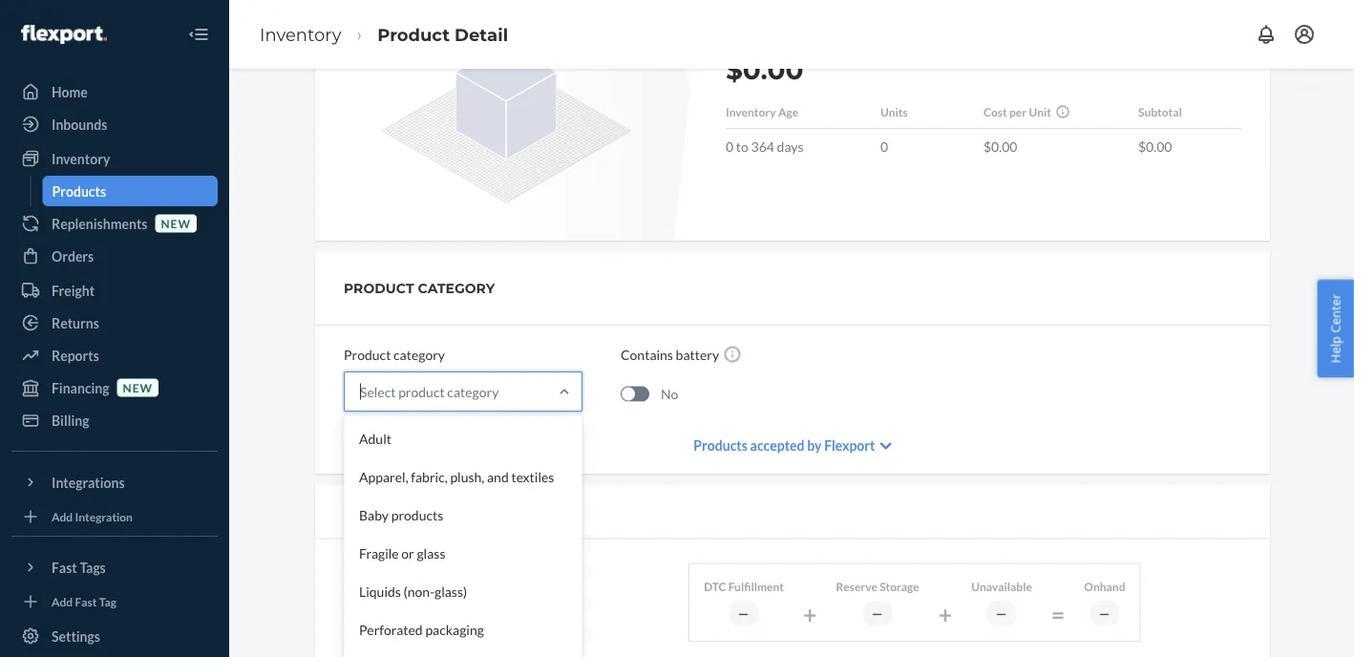 Task type: vqa. For each thing, say whether or not it's contained in the screenshot.
third ― from left
yes



Task type: describe. For each thing, give the bounding box(es) containing it.
returns
[[52, 315, 99, 331]]

fabric,
[[411, 469, 448, 485]]

fulfillment
[[729, 579, 784, 593]]

products
[[391, 507, 444, 523]]

add for add fast tag
[[52, 595, 73, 609]]

by
[[808, 437, 822, 453]]

1 vertical spatial fast
[[75, 595, 97, 609]]

home link
[[11, 76, 218, 107]]

add fast tag link
[[11, 591, 218, 613]]

breadcrumbs navigation
[[245, 7, 524, 62]]

perforated packaging
[[359, 622, 484, 638]]

chevron down image
[[880, 440, 892, 453]]

inbounds
[[52, 116, 107, 132]]

tag
[[99, 595, 116, 609]]

add integration
[[52, 510, 133, 524]]

0 for 0 to 364 days
[[726, 138, 734, 154]]

add fast tag
[[52, 595, 116, 609]]

inventory age
[[726, 105, 799, 119]]

product
[[344, 280, 414, 297]]

2 + from the left
[[939, 600, 953, 629]]

flexport
[[825, 437, 876, 453]]

product category
[[344, 346, 445, 363]]

liquids (non-glass)
[[359, 583, 467, 600]]

home
[[52, 84, 88, 100]]

contains battery
[[621, 346, 720, 363]]

packaging
[[426, 622, 484, 638]]

1 horizontal spatial $0.00
[[984, 138, 1018, 154]]

storage
[[880, 579, 920, 593]]

inventory link inside breadcrumbs navigation
[[260, 24, 342, 45]]

financing
[[52, 380, 109, 396]]

and
[[487, 469, 509, 485]]

open notifications image
[[1256, 23, 1279, 46]]

(non-
[[404, 583, 435, 600]]

fast inside dropdown button
[[52, 559, 77, 576]]

tags
[[80, 559, 106, 576]]

0 horizontal spatial $0.00
[[726, 54, 804, 86]]

select
[[360, 384, 396, 400]]

days
[[777, 138, 804, 154]]

― for unavailable
[[996, 607, 1009, 621]]

fast tags
[[52, 559, 106, 576]]

settings link
[[11, 621, 218, 652]]

returns link
[[11, 308, 218, 338]]

reserve
[[836, 579, 878, 593]]

age
[[779, 105, 799, 119]]

1 + from the left
[[804, 600, 817, 629]]

apparel,
[[359, 469, 409, 485]]

reports link
[[11, 340, 218, 371]]

fast tags button
[[11, 552, 218, 583]]

cost per unit
[[984, 105, 1052, 119]]

subtotal
[[1139, 105, 1183, 119]]

select product category
[[360, 384, 499, 400]]

cost
[[984, 105, 1008, 119]]

baby
[[359, 507, 389, 523]]

inbounds link
[[11, 109, 218, 140]]

1 vertical spatial category
[[448, 384, 499, 400]]

per
[[1010, 105, 1027, 119]]

reports
[[52, 347, 99, 364]]

add integration link
[[11, 505, 218, 528]]

perforated
[[359, 622, 423, 638]]

accepted
[[751, 437, 805, 453]]

― for onhand
[[1099, 607, 1112, 621]]

products for products accepted by flexport
[[694, 437, 748, 453]]



Task type: locate. For each thing, give the bounding box(es) containing it.
orders
[[52, 248, 94, 264]]

$0.00 up inventory age
[[726, 54, 804, 86]]

new for financing
[[123, 381, 153, 395]]

settings
[[52, 628, 100, 645]]

freight link
[[11, 275, 218, 306]]

billing
[[52, 412, 89, 429]]

3 ― from the left
[[996, 607, 1009, 621]]

1 vertical spatial products
[[694, 437, 748, 453]]

product
[[399, 384, 445, 400]]

1 horizontal spatial new
[[161, 216, 191, 230]]

1 horizontal spatial category
[[448, 384, 499, 400]]

product inside breadcrumbs navigation
[[378, 24, 450, 45]]

― down unavailable
[[996, 607, 1009, 621]]

2 horizontal spatial $0.00
[[1139, 138, 1173, 154]]

fragile or glass
[[359, 545, 446, 561]]

flexport logo image
[[21, 25, 107, 44]]

0 horizontal spatial products
[[52, 183, 106, 199]]

fragile
[[359, 545, 399, 561]]

$0.00 down cost
[[984, 138, 1018, 154]]

close navigation image
[[187, 23, 210, 46]]

product up select
[[344, 346, 391, 363]]

1 horizontal spatial +
[[939, 600, 953, 629]]

4 ― from the left
[[1099, 607, 1112, 621]]

1 horizontal spatial 0
[[881, 138, 889, 154]]

product for product category
[[344, 346, 391, 363]]

1 0 from the left
[[726, 138, 734, 154]]

0 vertical spatial products
[[52, 183, 106, 199]]

inventory inside breadcrumbs navigation
[[260, 24, 342, 45]]

category
[[394, 346, 445, 363], [448, 384, 499, 400]]

apparel, fabric, plush, and textiles
[[359, 469, 555, 485]]

―
[[738, 607, 751, 621], [872, 607, 884, 621], [996, 607, 1009, 621], [1099, 607, 1112, 621]]

add for add integration
[[52, 510, 73, 524]]

plush,
[[450, 469, 485, 485]]

1 ― from the left
[[738, 607, 751, 621]]

liquids
[[359, 583, 401, 600]]

0 vertical spatial new
[[161, 216, 191, 230]]

0 horizontal spatial inventory link
[[11, 143, 218, 174]]

0 vertical spatial product
[[378, 24, 450, 45]]

364
[[752, 138, 775, 154]]

1 vertical spatial inventory link
[[11, 143, 218, 174]]

― down reserve storage
[[872, 607, 884, 621]]

product
[[378, 24, 450, 45], [344, 346, 391, 363]]

add up settings
[[52, 595, 73, 609]]

2 ― from the left
[[872, 607, 884, 621]]

0 horizontal spatial 0
[[726, 138, 734, 154]]

+
[[804, 600, 817, 629], [939, 600, 953, 629]]

add left integration
[[52, 510, 73, 524]]

onhand
[[1085, 579, 1126, 593]]

dtc
[[704, 579, 727, 593]]

new down products link
[[161, 216, 191, 230]]

category right product
[[448, 384, 499, 400]]

product category
[[344, 280, 495, 297]]

new down reports link
[[123, 381, 153, 395]]

0 vertical spatial fast
[[52, 559, 77, 576]]

products accepted by flexport
[[694, 437, 876, 453]]

adult
[[359, 430, 392, 447]]

glass)
[[435, 583, 467, 600]]

help center button
[[1318, 280, 1355, 378]]

inventory link
[[260, 24, 342, 45], [11, 143, 218, 174]]

category up product
[[394, 346, 445, 363]]

product for product detail
[[378, 24, 450, 45]]

integration
[[75, 510, 133, 524]]

1 horizontal spatial products
[[694, 437, 748, 453]]

products for products
[[52, 183, 106, 199]]

0 to 364 days
[[726, 138, 804, 154]]

$0.00
[[726, 54, 804, 86], [984, 138, 1018, 154], [1139, 138, 1173, 154]]

inbound
[[445, 579, 488, 593]]

0 for 0
[[881, 138, 889, 154]]

0 vertical spatial inventory link
[[260, 24, 342, 45]]

add inside add integration link
[[52, 510, 73, 524]]

help
[[1328, 336, 1345, 363]]

product detail link
[[378, 24, 508, 45]]

― for dtc fulfillment
[[738, 607, 751, 621]]

unavailable
[[972, 579, 1033, 593]]

products
[[52, 183, 106, 199], [694, 437, 748, 453]]

1 vertical spatial add
[[52, 595, 73, 609]]

products left accepted
[[694, 437, 748, 453]]

battery
[[676, 346, 720, 363]]

freight
[[52, 282, 95, 299]]

fast left tags
[[52, 559, 77, 576]]

― down dtc fulfillment
[[738, 607, 751, 621]]

1 vertical spatial new
[[123, 381, 153, 395]]

replenishments
[[52, 215, 148, 232]]

=
[[1052, 600, 1066, 629]]

unit
[[1030, 105, 1052, 119]]

billing link
[[11, 405, 218, 436]]

help center
[[1328, 294, 1345, 363]]

add
[[52, 510, 73, 524], [52, 595, 73, 609]]

category
[[418, 280, 495, 297]]

0 horizontal spatial +
[[804, 600, 817, 629]]

fast
[[52, 559, 77, 576], [75, 595, 97, 609]]

product detail
[[378, 24, 508, 45]]

fast left tag
[[75, 595, 97, 609]]

reserve storage
[[836, 579, 920, 593]]

― for reserve storage
[[872, 607, 884, 621]]

inventory inside inventory 'link'
[[52, 150, 110, 167]]

center
[[1328, 294, 1345, 333]]

1 add from the top
[[52, 510, 73, 524]]

product left 'detail'
[[378, 24, 450, 45]]

baby products
[[359, 507, 444, 523]]

0 left to
[[726, 138, 734, 154]]

$0.00 down subtotal
[[1139, 138, 1173, 154]]

1 vertical spatial product
[[344, 346, 391, 363]]

0 down units
[[881, 138, 889, 154]]

detail
[[455, 24, 508, 45]]

open account menu image
[[1294, 23, 1317, 46]]

1 horizontal spatial inventory link
[[260, 24, 342, 45]]

products up replenishments
[[52, 183, 106, 199]]

or
[[402, 545, 414, 561]]

orders link
[[11, 241, 218, 271]]

2 add from the top
[[52, 595, 73, 609]]

products link
[[43, 176, 218, 206]]

new for replenishments
[[161, 216, 191, 230]]

new
[[161, 216, 191, 230], [123, 381, 153, 395]]

no
[[661, 386, 679, 402]]

add inside add fast tag link
[[52, 595, 73, 609]]

glass
[[417, 545, 446, 561]]

2 0 from the left
[[881, 138, 889, 154]]

0 vertical spatial add
[[52, 510, 73, 524]]

integrations button
[[11, 467, 218, 498]]

0 vertical spatial category
[[394, 346, 445, 363]]

― down the onhand
[[1099, 607, 1112, 621]]

0 horizontal spatial new
[[123, 381, 153, 395]]

units
[[881, 105, 908, 119]]

to
[[737, 138, 749, 154]]

integrations
[[52, 474, 125, 491]]

0 horizontal spatial category
[[394, 346, 445, 363]]

inventory
[[260, 24, 342, 45], [726, 105, 776, 119], [52, 150, 110, 167], [344, 504, 433, 520]]

dtc fulfillment
[[704, 579, 784, 593]]

contains
[[621, 346, 674, 363]]

textiles
[[512, 469, 555, 485]]



